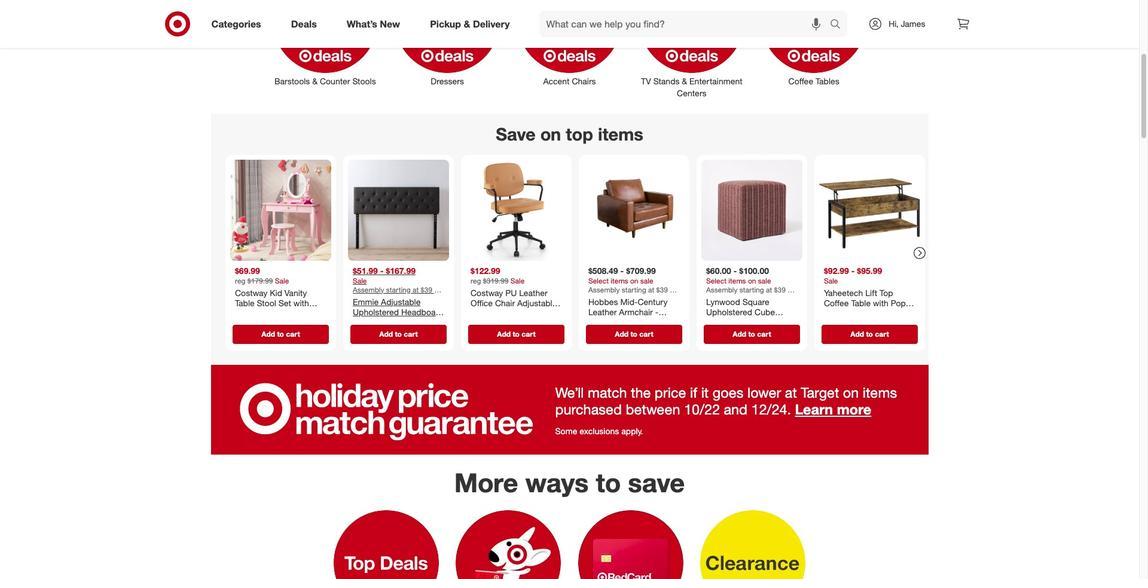 Task type: vqa. For each thing, say whether or not it's contained in the screenshot.
We'll match the price if it goes lower at Target on items purchased between 10/22 and 12/24.
yes



Task type: locate. For each thing, give the bounding box(es) containing it.
add to cart button for $122.99
[[468, 324, 565, 343]]

leather inside hobbes mid-century leather armchair - abbyson living
[[589, 307, 617, 317]]

sale down $100.00
[[758, 276, 771, 285]]

sale for $51.99
[[353, 276, 367, 285]]

4 sale from the left
[[824, 276, 838, 285]]

emmie adjustable upholstered headboard with diamond tufting - brookside home image
[[348, 159, 449, 261]]

learn more
[[796, 401, 872, 418]]

add
[[261, 329, 275, 338], [379, 329, 393, 338], [497, 329, 511, 338], [615, 329, 629, 338], [733, 329, 747, 338], [851, 329, 864, 338]]

select down $60.00
[[706, 276, 727, 285]]

tables
[[816, 76, 840, 86]]

leisure
[[497, 308, 524, 318]]

carousel region
[[211, 114, 929, 365]]

0 horizontal spatial adjustable
[[381, 296, 421, 306]]

adjustable up headboard
[[381, 296, 421, 306]]

select for $60.00 - $100.00
[[706, 276, 727, 285]]

- for $709.99
[[621, 265, 624, 276]]

deals link
[[281, 11, 332, 37]]

lower
[[748, 384, 782, 402]]

& for barstools
[[313, 76, 318, 86]]

add to cart for $92.99 - $95.99
[[851, 329, 889, 338]]

sale
[[275, 276, 289, 285], [353, 276, 367, 285], [511, 276, 525, 285], [824, 276, 838, 285]]

search button
[[825, 11, 854, 39]]

0 horizontal spatial select
[[589, 276, 609, 285]]

to for $69.99
[[277, 329, 284, 338]]

6 cart from the left
[[875, 329, 889, 338]]

adjustable up desk
[[517, 298, 557, 308]]

on
[[541, 123, 561, 145], [630, 276, 638, 285], [748, 276, 756, 285], [844, 384, 859, 402]]

reg for $69.99
[[235, 276, 245, 285]]

-
[[380, 265, 384, 276], [621, 265, 624, 276], [734, 265, 737, 276], [852, 265, 855, 276], [655, 307, 659, 317], [434, 317, 437, 327]]

on inside we'll match the price if it goes lower at target on items purchased between 10/22 and 12/24.
[[844, 384, 859, 402]]

4 cart from the left
[[640, 329, 654, 338]]

0 horizontal spatial reg
[[235, 276, 245, 285]]

adjustable inside emmie adjustable upholstered headboard with diamond tufting - brookside home
[[381, 296, 421, 306]]

0 horizontal spatial &
[[313, 76, 318, 86]]

chair up leisure
[[495, 298, 515, 308]]

sale inside the $60.00 - $100.00 select items on sale
[[758, 276, 771, 285]]

- inside $92.99 - $95.99 sale
[[852, 265, 855, 276]]

reg inside $69.99 reg $179.99 sale
[[235, 276, 245, 285]]

5 add to cart button from the left
[[704, 324, 800, 343]]

$167.99
[[386, 265, 416, 276]]

costway pu leather office chair adjustable swivel leisure desk chair w/ armrest image
[[466, 159, 567, 261]]

- down century
[[655, 307, 659, 317]]

reg for $122.99
[[471, 276, 481, 285]]

add to cart for $508.49 - $709.99
[[615, 329, 654, 338]]

sale
[[640, 276, 653, 285], [758, 276, 771, 285]]

cart
[[286, 329, 300, 338], [404, 329, 418, 338], [522, 329, 536, 338], [640, 329, 654, 338], [757, 329, 771, 338], [875, 329, 889, 338]]

select inside $508.49 - $709.99 select items on sale
[[589, 276, 609, 285]]

6 add to cart button from the left
[[822, 324, 918, 343]]

we'll match the price if it goes lower at target on items purchased between 10/22 and 12/24.
[[556, 384, 898, 418]]

What can we help you find? suggestions appear below search field
[[539, 11, 834, 37]]

to
[[277, 329, 284, 338], [395, 329, 402, 338], [513, 329, 520, 338], [631, 329, 638, 338], [749, 329, 755, 338], [866, 329, 873, 338], [596, 467, 621, 498]]

5 add to cart from the left
[[733, 329, 771, 338]]

& right "pickup"
[[464, 18, 471, 30]]

add to cart for $60.00 - $100.00
[[733, 329, 771, 338]]

sale inside $508.49 - $709.99 select items on sale
[[640, 276, 653, 285]]

12/24.
[[752, 401, 792, 418]]

1 select from the left
[[589, 276, 609, 285]]

add down $179.99
[[261, 329, 275, 338]]

6 add from the left
[[851, 329, 864, 338]]

add down living
[[615, 329, 629, 338]]

mid-
[[620, 296, 638, 306]]

stands
[[654, 76, 680, 86]]

reg inside $122.99 reg $319.99 sale costway pu leather office chair adjustable swivel leisure desk chair w/ armrest
[[471, 276, 481, 285]]

&
[[464, 18, 471, 30], [313, 76, 318, 86], [682, 76, 688, 86]]

select down '$508.49'
[[589, 276, 609, 285]]

leather
[[519, 287, 548, 297], [589, 307, 617, 317]]

1 add from the left
[[261, 329, 275, 338]]

select for $508.49 - $709.99
[[589, 276, 609, 285]]

lynwood square upholstered cube ottoman - threshold™ designed with studio mcgee image
[[702, 159, 803, 261]]

the
[[631, 384, 651, 402]]

$51.99 - $167.99 sale
[[353, 265, 416, 285]]

1 reg from the left
[[235, 276, 245, 285]]

purchased
[[556, 401, 622, 418]]

search
[[825, 19, 854, 31]]

0 horizontal spatial sale
[[640, 276, 653, 285]]

learn
[[796, 401, 834, 418]]

- right '$508.49'
[[621, 265, 624, 276]]

chair down swivel
[[471, 319, 490, 329]]

add to cart button
[[232, 324, 329, 343], [350, 324, 447, 343], [468, 324, 565, 343], [586, 324, 682, 343], [704, 324, 800, 343], [822, 324, 918, 343]]

sale inside $122.99 reg $319.99 sale costway pu leather office chair adjustable swivel leisure desk chair w/ armrest
[[511, 276, 525, 285]]

- left $95.99 at the top
[[852, 265, 855, 276]]

items
[[598, 123, 644, 145], [611, 276, 628, 285], [729, 276, 746, 285], [863, 384, 898, 402]]

sale for $92.99
[[824, 276, 838, 285]]

select inside the $60.00 - $100.00 select items on sale
[[706, 276, 727, 285]]

2 horizontal spatial &
[[682, 76, 688, 86]]

$508.49
[[589, 265, 618, 276]]

sale inside $92.99 - $95.99 sale
[[824, 276, 838, 285]]

1 sale from the left
[[275, 276, 289, 285]]

coffee
[[789, 76, 814, 86]]

save on top items
[[496, 123, 644, 145]]

- inside $508.49 - $709.99 select items on sale
[[621, 265, 624, 276]]

1 horizontal spatial reg
[[471, 276, 481, 285]]

add to cart for $51.99 - $167.99
[[379, 329, 418, 338]]

some exclusions apply.
[[556, 426, 644, 436]]

1 horizontal spatial chair
[[495, 298, 515, 308]]

3 add from the left
[[497, 329, 511, 338]]

reg down $69.99
[[235, 276, 245, 285]]

0 vertical spatial chair
[[495, 298, 515, 308]]

- right $60.00
[[734, 265, 737, 276]]

1 vertical spatial leather
[[589, 307, 617, 317]]

3 add to cart from the left
[[497, 329, 536, 338]]

new
[[380, 18, 400, 30]]

- right tufting
[[434, 317, 437, 327]]

armrest
[[504, 319, 534, 329]]

2 add to cart from the left
[[379, 329, 418, 338]]

$69.99
[[235, 265, 260, 276]]

cart for $122.99
[[522, 329, 536, 338]]

leather up desk
[[519, 287, 548, 297]]

on right target
[[844, 384, 859, 402]]

- inside $51.99 - $167.99 sale
[[380, 265, 384, 276]]

price
[[655, 384, 687, 402]]

4 add to cart from the left
[[615, 329, 654, 338]]

entertainment
[[690, 76, 743, 86]]

on down $100.00
[[748, 276, 756, 285]]

goes
[[713, 384, 744, 402]]

dressers
[[431, 76, 464, 86]]

on inside $508.49 - $709.99 select items on sale
[[630, 276, 638, 285]]

and
[[724, 401, 748, 418]]

add for $69.99
[[261, 329, 275, 338]]

$508.49 - $709.99 select items on sale
[[589, 265, 656, 285]]

armchair
[[619, 307, 653, 317]]

1 vertical spatial chair
[[471, 319, 490, 329]]

2 cart from the left
[[404, 329, 418, 338]]

sale down $51.99
[[353, 276, 367, 285]]

add down diamond
[[379, 329, 393, 338]]

at
[[786, 384, 798, 402]]

w/
[[493, 319, 502, 329]]

1 add to cart button from the left
[[232, 324, 329, 343]]

ways
[[526, 467, 589, 498]]

3 add to cart button from the left
[[468, 324, 565, 343]]

more ways to save
[[455, 467, 685, 498]]

sale down the $92.99
[[824, 276, 838, 285]]

reg down $122.99
[[471, 276, 481, 285]]

sale for $122.99
[[511, 276, 525, 285]]

1 horizontal spatial adjustable
[[517, 298, 557, 308]]

tufting
[[407, 317, 432, 327]]

add down $92.99 - $95.99 sale
[[851, 329, 864, 338]]

diamond
[[371, 317, 404, 327]]

3 sale from the left
[[511, 276, 525, 285]]

0 vertical spatial leather
[[519, 287, 548, 297]]

& left counter
[[313, 76, 318, 86]]

add for $60.00 - $100.00
[[733, 329, 747, 338]]

leather down hobbes
[[589, 307, 617, 317]]

& up centers in the right top of the page
[[682, 76, 688, 86]]

sale inside $51.99 - $167.99 sale
[[353, 276, 367, 285]]

1 cart from the left
[[286, 329, 300, 338]]

cart for $508.49 - $709.99
[[640, 329, 654, 338]]

sale right $179.99
[[275, 276, 289, 285]]

$100.00
[[740, 265, 769, 276]]

sale up pu
[[511, 276, 525, 285]]

accent chairs link
[[509, 0, 631, 88]]

- right $51.99
[[380, 265, 384, 276]]

tv stands & entertainment centers link
[[631, 0, 753, 100]]

sale for $100.00
[[758, 276, 771, 285]]

1 horizontal spatial leather
[[589, 307, 617, 317]]

2 add to cart button from the left
[[350, 324, 447, 343]]

- inside the $60.00 - $100.00 select items on sale
[[734, 265, 737, 276]]

costway
[[471, 287, 503, 297]]

add for $51.99 - $167.99
[[379, 329, 393, 338]]

to for $92.99 - $95.99
[[866, 329, 873, 338]]

6 add to cart from the left
[[851, 329, 889, 338]]

add for $92.99 - $95.99
[[851, 329, 864, 338]]

on down $709.99
[[630, 276, 638, 285]]

1 add to cart from the left
[[261, 329, 300, 338]]

1 horizontal spatial select
[[706, 276, 727, 285]]

1 horizontal spatial sale
[[758, 276, 771, 285]]

what's new
[[347, 18, 400, 30]]

sale inside $69.99 reg $179.99 sale
[[275, 276, 289, 285]]

4 add from the left
[[615, 329, 629, 338]]

2 reg from the left
[[471, 276, 481, 285]]

2 select from the left
[[706, 276, 727, 285]]

hi,
[[889, 19, 899, 29]]

adjustable
[[381, 296, 421, 306], [517, 298, 557, 308]]

cart for $51.99 - $167.99
[[404, 329, 418, 338]]

5 cart from the left
[[757, 329, 771, 338]]

add to cart button for $60.00 - $100.00
[[704, 324, 800, 343]]

items inside we'll match the price if it goes lower at target on items purchased between 10/22 and 12/24.
[[863, 384, 898, 402]]

add for $122.99
[[497, 329, 511, 338]]

we'll
[[556, 384, 584, 402]]

sale down $709.99
[[640, 276, 653, 285]]

it
[[702, 384, 709, 402]]

to for $51.99 - $167.99
[[395, 329, 402, 338]]

2 add from the left
[[379, 329, 393, 338]]

5 add from the left
[[733, 329, 747, 338]]

$51.99
[[353, 265, 378, 276]]

reg
[[235, 276, 245, 285], [471, 276, 481, 285]]

cart for $69.99
[[286, 329, 300, 338]]

add down the $60.00 - $100.00 select items on sale
[[733, 329, 747, 338]]

2 sale from the left
[[758, 276, 771, 285]]

what's new link
[[337, 11, 415, 37]]

add down w/
[[497, 329, 511, 338]]

1 horizontal spatial &
[[464, 18, 471, 30]]

- for $167.99
[[380, 265, 384, 276]]

dressers link
[[387, 0, 509, 88]]

4 add to cart button from the left
[[586, 324, 682, 343]]

brookside
[[353, 328, 391, 338]]

3 cart from the left
[[522, 329, 536, 338]]

2 sale from the left
[[353, 276, 367, 285]]

0 horizontal spatial leather
[[519, 287, 548, 297]]

- for $95.99
[[852, 265, 855, 276]]

1 sale from the left
[[640, 276, 653, 285]]

add to cart
[[261, 329, 300, 338], [379, 329, 418, 338], [497, 329, 536, 338], [615, 329, 654, 338], [733, 329, 771, 338], [851, 329, 889, 338]]

what's
[[347, 18, 378, 30]]

hobbes
[[589, 296, 618, 306]]



Task type: describe. For each thing, give the bounding box(es) containing it.
delivery
[[473, 18, 510, 30]]

$60.00 - $100.00 select items on sale
[[706, 265, 771, 285]]

accent
[[544, 76, 570, 86]]

stools
[[353, 76, 376, 86]]

office
[[471, 298, 493, 308]]

tv stands & entertainment centers
[[641, 76, 743, 98]]

barstools
[[275, 76, 310, 86]]

add to cart for $69.99
[[261, 329, 300, 338]]

match
[[588, 384, 627, 402]]

swivel
[[471, 308, 495, 318]]

$709.99
[[626, 265, 656, 276]]

$92.99
[[824, 265, 849, 276]]

$69.99 reg $179.99 sale
[[235, 265, 289, 285]]

add to cart button for $51.99 - $167.99
[[350, 324, 447, 343]]

costway kid vanity table stool set with adjustable mirror storage drawer makeup pink image
[[230, 159, 331, 261]]

sale for $709.99
[[640, 276, 653, 285]]

& for pickup
[[464, 18, 471, 30]]

target
[[801, 384, 840, 402]]

$179.99
[[247, 276, 273, 285]]

add for $508.49 - $709.99
[[615, 329, 629, 338]]

home
[[393, 328, 416, 338]]

$60.00
[[706, 265, 731, 276]]

apply.
[[622, 426, 644, 436]]

categories link
[[201, 11, 276, 37]]

desk
[[527, 308, 546, 318]]

adjustable inside $122.99 reg $319.99 sale costway pu leather office chair adjustable swivel leisure desk chair w/ armrest
[[517, 298, 557, 308]]

top
[[566, 123, 594, 145]]

pu
[[505, 287, 517, 297]]

on inside the $60.00 - $100.00 select items on sale
[[748, 276, 756, 285]]

add to cart for $122.99
[[497, 329, 536, 338]]

save
[[628, 467, 685, 498]]

century
[[638, 296, 668, 306]]

leather inside $122.99 reg $319.99 sale costway pu leather office chair adjustable swivel leisure desk chair w/ armrest
[[519, 287, 548, 297]]

if
[[691, 384, 698, 402]]

cart for $60.00 - $100.00
[[757, 329, 771, 338]]

some
[[556, 426, 578, 436]]

& inside "tv stands & entertainment centers"
[[682, 76, 688, 86]]

abbyson
[[589, 317, 622, 327]]

add to cart button for $92.99 - $95.99
[[822, 324, 918, 343]]

cart for $92.99 - $95.99
[[875, 329, 889, 338]]

- for $100.00
[[734, 265, 737, 276]]

accent chairs
[[544, 76, 596, 86]]

save
[[496, 123, 536, 145]]

- inside hobbes mid-century leather armchair - abbyson living
[[655, 307, 659, 317]]

more
[[455, 467, 519, 498]]

tv
[[641, 76, 652, 86]]

counter
[[320, 76, 350, 86]]

items inside $508.49 - $709.99 select items on sale
[[611, 276, 628, 285]]

headboard
[[401, 307, 443, 317]]

yaheetech lift top coffee table with pop up hidden compartment and open storage shelf for home, living room image
[[819, 159, 921, 261]]

add to cart button for $508.49 - $709.99
[[586, 324, 682, 343]]

deals
[[291, 18, 317, 30]]

$92.99 - $95.99 sale
[[824, 265, 882, 285]]

james
[[901, 19, 926, 29]]

to for $60.00 - $100.00
[[749, 329, 755, 338]]

emmie adjustable upholstered headboard with diamond tufting - brookside home
[[353, 296, 443, 338]]

target holiday price match guarantee image
[[211, 365, 929, 455]]

- inside emmie adjustable upholstered headboard with diamond tufting - brookside home
[[434, 317, 437, 327]]

sale for $69.99
[[275, 276, 289, 285]]

with
[[353, 317, 368, 327]]

coffee tables
[[789, 76, 840, 86]]

chairs
[[572, 76, 596, 86]]

$319.99
[[483, 276, 509, 285]]

0 horizontal spatial chair
[[471, 319, 490, 329]]

pickup & delivery
[[430, 18, 510, 30]]

to for $122.99
[[513, 329, 520, 338]]

add to cart button for $69.99
[[232, 324, 329, 343]]

10/22
[[685, 401, 720, 418]]

pickup & delivery link
[[420, 11, 525, 37]]

hi, james
[[889, 19, 926, 29]]

barstools & counter stools link
[[264, 0, 387, 88]]

on left top on the top
[[541, 123, 561, 145]]

to for $508.49 - $709.99
[[631, 329, 638, 338]]

centers
[[677, 88, 707, 98]]

exclusions
[[580, 426, 620, 436]]

hobbes mid-century leather armchair - abbyson living image
[[584, 159, 685, 261]]

more
[[838, 401, 872, 418]]

items inside the $60.00 - $100.00 select items on sale
[[729, 276, 746, 285]]

coffee tables link
[[753, 0, 876, 88]]

hobbes mid-century leather armchair - abbyson living
[[589, 296, 668, 327]]

emmie
[[353, 296, 379, 306]]

between
[[626, 401, 681, 418]]

living
[[624, 317, 646, 327]]

pickup
[[430, 18, 461, 30]]

$122.99 reg $319.99 sale costway pu leather office chair adjustable swivel leisure desk chair w/ armrest
[[471, 265, 557, 329]]

barstools & counter stools
[[275, 76, 376, 86]]

categories
[[212, 18, 261, 30]]

upholstered
[[353, 307, 399, 317]]



